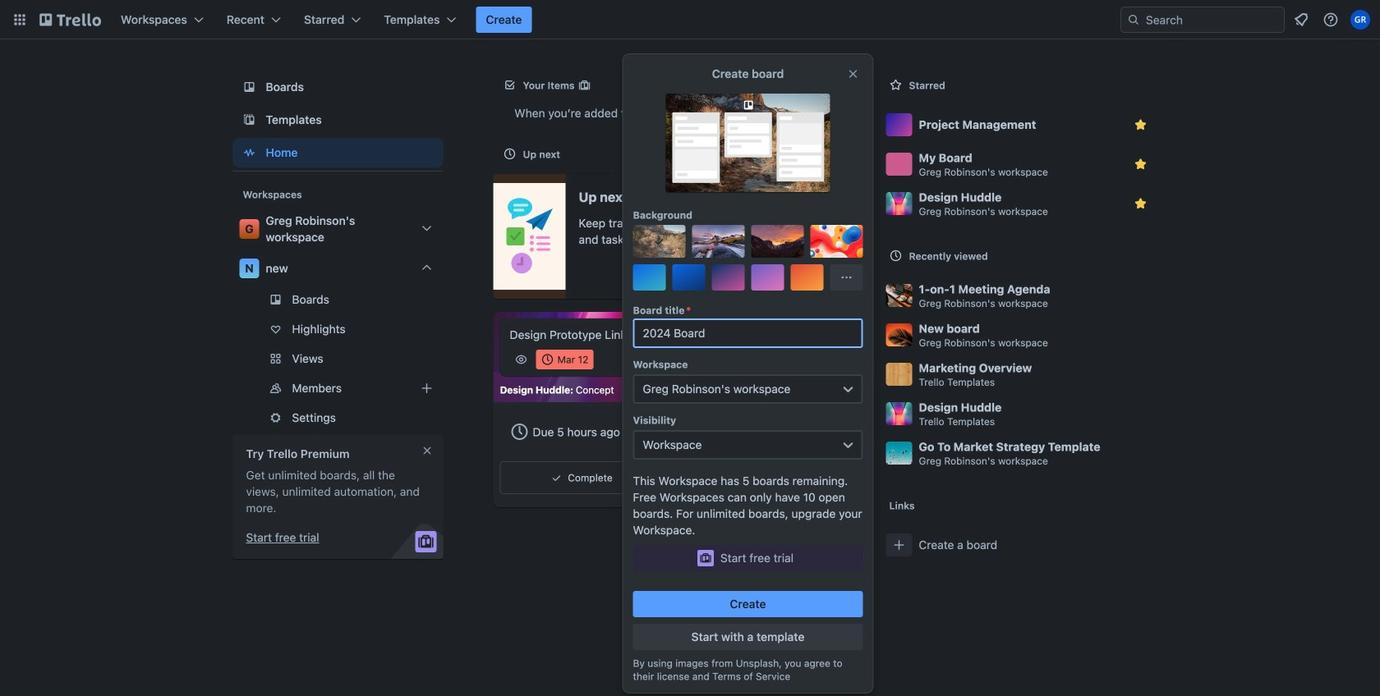 Task type: vqa. For each thing, say whether or not it's contained in the screenshot.
Close popover IMAGE
yes



Task type: describe. For each thing, give the bounding box(es) containing it.
click to unstar design huddle . it will be removed from your starred list. image
[[1133, 196, 1149, 212]]

custom image image
[[653, 235, 666, 248]]

home image
[[240, 143, 259, 163]]

template board image
[[240, 110, 259, 130]]

0 notifications image
[[1292, 10, 1311, 30]]

search image
[[1127, 13, 1140, 26]]

back to home image
[[39, 7, 101, 33]]

Search field
[[1140, 7, 1284, 32]]



Task type: locate. For each thing, give the bounding box(es) containing it.
None text field
[[633, 319, 863, 348]]

close popover image
[[847, 67, 860, 81]]

board image
[[240, 77, 259, 97]]

click to unstar my board. it will be removed from your starred list. image
[[1133, 156, 1149, 173]]

greg robinson (gregrobinson96) image
[[1351, 10, 1371, 30]]

open information menu image
[[1323, 12, 1339, 28]]

click to unstar project management. it will be removed from your starred list. image
[[1133, 117, 1149, 133]]

primary element
[[0, 0, 1380, 39]]

add image
[[417, 379, 437, 398]]



